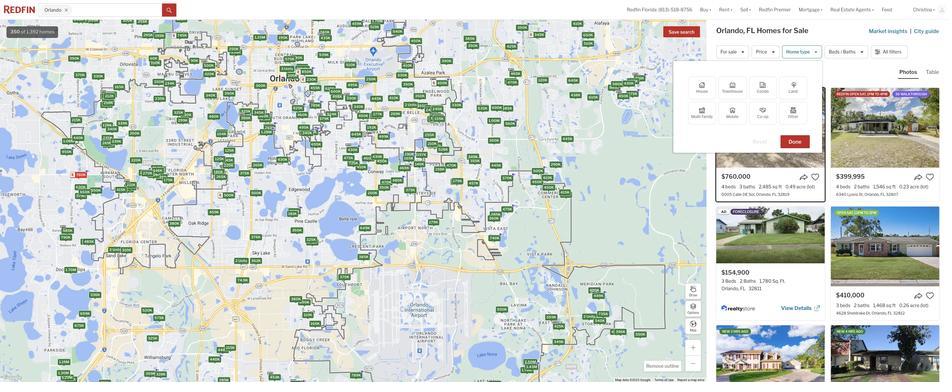 Task type: describe. For each thing, give the bounding box(es) containing it.
32807
[[886, 192, 899, 197]]

sale
[[728, 49, 737, 55]]

205k
[[288, 73, 297, 78]]

1 vertical spatial 375k
[[406, 188, 415, 192]]

328k
[[156, 372, 166, 377]]

249k
[[78, 17, 87, 22]]

1 horizontal spatial 3 units
[[281, 67, 293, 71]]

4pm
[[880, 92, 888, 96]]

0 horizontal spatial 470k
[[382, 180, 391, 185]]

1 horizontal spatial to
[[875, 92, 879, 96]]

error
[[698, 379, 705, 382]]

home type button
[[782, 45, 822, 58]]

99k
[[435, 115, 443, 120]]

690k
[[492, 105, 502, 110]]

221k
[[127, 183, 135, 187]]

sell
[[740, 7, 748, 12]]

0 horizontal spatial 445k
[[372, 96, 381, 101]]

2 vertical spatial 235k
[[143, 161, 153, 165]]

1 horizontal spatial 645k
[[568, 78, 578, 83]]

1 vertical spatial 210k
[[156, 167, 165, 172]]

new 4 hrs ago
[[837, 330, 863, 334]]

2 horizontal spatial 440k
[[611, 330, 621, 334]]

favorite button image for $399,995
[[926, 173, 934, 182]]

sale
[[794, 26, 808, 35]]

real estate agents ▾ link
[[831, 0, 874, 19]]

2,485
[[759, 184, 772, 190]]

2 horizontal spatial 235k
[[155, 96, 165, 101]]

0 vertical spatial open
[[850, 92, 859, 96]]

2 vertical spatial 349k
[[554, 340, 564, 344]]

1 vertical spatial 600k
[[348, 147, 358, 151]]

438k
[[571, 93, 581, 97]]

Co-op checkbox
[[749, 102, 777, 125]]

1 vertical spatial 510k
[[346, 63, 355, 67]]

104k
[[217, 132, 226, 136]]

3 left 158k
[[428, 117, 431, 121]]

fl left homes
[[746, 26, 755, 35]]

1 horizontal spatial 425k
[[554, 324, 564, 329]]

2 vertical spatial 440k
[[210, 357, 220, 362]]

2 units down 490k
[[297, 66, 308, 71]]

homes
[[39, 29, 54, 35]]

0 vertical spatial 339k
[[118, 121, 127, 126]]

1 vertical spatial 180k
[[214, 170, 223, 174]]

1 horizontal spatial 175k
[[164, 178, 173, 182]]

photos
[[899, 69, 917, 75]]

redfin open sat, 1pm to 4pm
[[837, 92, 888, 96]]

sell ▾ button
[[736, 0, 755, 19]]

1 horizontal spatial 630k
[[149, 173, 159, 177]]

Other checkbox
[[779, 102, 807, 125]]

new 2 hrs ago
[[722, 330, 748, 334]]

1 vertical spatial open
[[837, 211, 846, 215]]

hrs for 2
[[734, 330, 741, 334]]

0 vertical spatial sat,
[[860, 92, 867, 96]]

market insights | city guide
[[869, 28, 939, 34]]

2 horizontal spatial 330k
[[452, 103, 462, 107]]

0 horizontal spatial 1.70m
[[65, 268, 76, 272]]

terms
[[654, 379, 664, 382]]

photo of 5005 calle de sol, orlando, fl 32819 image
[[716, 88, 825, 168]]

396k
[[616, 330, 626, 334]]

0 vertical spatial 375k
[[240, 171, 249, 176]]

362k
[[251, 258, 261, 263]]

units down the 255k
[[432, 143, 441, 147]]

1 horizontal spatial 340k
[[206, 93, 216, 97]]

map
[[691, 379, 697, 382]]

photo of 6340 lyons st, orlando, fl 32807 image
[[831, 88, 939, 168]]

3d for listed by redfin
[[760, 92, 765, 96]]

baths
[[843, 49, 856, 55]]

Mobile checkbox
[[719, 102, 746, 125]]

1 horizontal spatial 220k
[[131, 158, 141, 162]]

2 horizontal spatial 415k
[[635, 76, 644, 80]]

0 vertical spatial 600k
[[331, 89, 341, 94]]

6340
[[836, 192, 846, 197]]

photo of undisclosed address, orlando, fl 32822 image
[[831, 326, 939, 383]]

1 vertical spatial 190k
[[405, 152, 414, 156]]

0 vertical spatial 200k
[[130, 131, 140, 135]]

4 beds for $399,995
[[836, 184, 851, 190]]

(lot) for $760,000
[[807, 184, 815, 190]]

0 vertical spatial 469k
[[306, 77, 316, 81]]

0 vertical spatial 175k
[[103, 93, 112, 98]]

1.08m
[[63, 139, 74, 143]]

725k
[[349, 161, 358, 165]]

favorite button checkbox for $760,000
[[811, 173, 820, 182]]

▾ for rent ▾
[[730, 7, 733, 12]]

0 vertical spatial 560k
[[478, 105, 488, 110]]

400k
[[437, 81, 447, 85]]

699k
[[80, 311, 90, 316]]

1 vertical spatial 519k
[[298, 64, 307, 69]]

0 horizontal spatial 269k
[[102, 141, 112, 145]]

1,468
[[873, 303, 885, 308]]

383k
[[290, 209, 299, 213]]

233k
[[106, 92, 116, 96]]

1 vertical spatial 445k
[[563, 137, 573, 141]]

32812
[[893, 311, 905, 316]]

mortgage ▾
[[799, 7, 823, 12]]

0 horizontal spatial 265k
[[216, 174, 226, 179]]

orlando, down '1,546'
[[864, 192, 880, 197]]

446k
[[218, 348, 228, 352]]

units up 205k
[[284, 67, 293, 71]]

ft for $410,000
[[892, 303, 896, 308]]

2 units down the 255k
[[429, 143, 441, 147]]

0 horizontal spatial 459k
[[209, 210, 219, 215]]

1 vertical spatial 110k
[[304, 313, 312, 317]]

favorite button checkbox
[[926, 292, 934, 300]]

done button
[[781, 135, 810, 148]]

map for map
[[690, 328, 697, 332]]

4 beds for $760,000
[[722, 184, 736, 190]]

2 horizontal spatial 175k
[[372, 113, 381, 118]]

buy
[[700, 7, 708, 12]]

▾ for christina ▾
[[933, 7, 935, 12]]

2 vertical spatial 1.70m
[[522, 368, 532, 373]]

3d walkthrough for listed by redfin
[[760, 92, 792, 96]]

989k
[[319, 117, 329, 121]]

0 vertical spatial 480k
[[209, 114, 219, 119]]

options
[[687, 311, 699, 315]]

0 vertical spatial 460k
[[297, 112, 307, 117]]

units down 490k
[[300, 66, 308, 71]]

search
[[680, 29, 695, 35]]

price
[[756, 49, 767, 55]]

0 vertical spatial 345k
[[534, 32, 544, 37]]

1 horizontal spatial 460k
[[363, 156, 373, 161]]

family
[[702, 114, 713, 119]]

a
[[688, 379, 690, 382]]

walkthrough for listed by redfin
[[765, 92, 792, 96]]

1 vertical spatial 339k
[[112, 139, 121, 144]]

1 vertical spatial 125k
[[215, 157, 224, 161]]

3d walkthrough for redfin open sat, 1pm to 4pm
[[895, 92, 927, 96]]

0 horizontal spatial 3 units
[[109, 248, 121, 252]]

mortgage
[[799, 7, 820, 12]]

1 horizontal spatial 155k
[[435, 116, 444, 121]]

sheldrake
[[847, 311, 865, 316]]

beds for $399,995
[[840, 184, 851, 190]]

1 vertical spatial 480k
[[392, 178, 402, 183]]

2 979k from the left
[[320, 116, 329, 121]]

remove outline button
[[644, 361, 681, 372]]

2 horizontal spatial 540k
[[595, 319, 605, 323]]

1 vertical spatial 179k
[[429, 220, 438, 225]]

1 vertical spatial 645k
[[352, 132, 361, 136]]

0 horizontal spatial 195k
[[155, 33, 164, 38]]

3 left 883k
[[281, 67, 283, 71]]

1 horizontal spatial 740k
[[490, 236, 500, 240]]

2,485 sq ft
[[759, 184, 782, 190]]

draw
[[689, 293, 697, 297]]

0 vertical spatial 220k
[[104, 93, 113, 98]]

2 units left 735k
[[584, 314, 595, 319]]

terms of use link
[[654, 379, 674, 382]]

walkthrough for redfin open sat, 1pm to 4pm
[[901, 92, 927, 96]]

0 vertical spatial 180k
[[364, 113, 373, 118]]

$410,000
[[836, 292, 865, 299]]

0 vertical spatial 370k
[[75, 73, 85, 77]]

890k
[[299, 300, 309, 305]]

197k
[[417, 153, 426, 157]]

outline
[[665, 364, 679, 369]]

1 vertical spatial 345k
[[254, 110, 264, 115]]

3 up 4628
[[836, 303, 839, 308]]

0 horizontal spatial 495k
[[299, 125, 309, 130]]

234k
[[165, 81, 175, 86]]

redfin for redfin florida: (813)-518-8756
[[627, 7, 641, 12]]

Condo checkbox
[[749, 77, 777, 99]]

336k
[[90, 293, 100, 297]]

buy ▾ button
[[696, 0, 715, 19]]

0 vertical spatial 125k
[[225, 148, 234, 153]]

dr,
[[866, 311, 871, 316]]

remove orlando image
[[64, 8, 68, 12]]

299k
[[178, 118, 188, 123]]

ft for $760,000
[[779, 184, 782, 190]]

mortgage ▾ button
[[799, 0, 823, 19]]

beds / baths
[[829, 49, 856, 55]]

orlando, down '2,485' on the top right
[[756, 192, 771, 197]]

0 vertical spatial 270k
[[426, 106, 436, 110]]

House checkbox
[[688, 77, 716, 99]]

3 beds
[[836, 303, 850, 308]]

1 horizontal spatial 330k
[[397, 73, 407, 78]]

1.00m
[[489, 118, 500, 123]]

0 vertical spatial 269k
[[391, 112, 400, 116]]

remove outline
[[646, 364, 679, 369]]

1 vertical spatial 198k
[[435, 167, 445, 172]]

745k
[[177, 33, 187, 38]]

insights
[[888, 28, 908, 34]]

570k
[[506, 79, 516, 83]]

new for new 4 hrs ago
[[837, 330, 845, 334]]

6340 lyons st, orlando, fl 32807
[[836, 192, 899, 197]]

table
[[926, 69, 939, 75]]

0 vertical spatial 198k
[[428, 142, 437, 147]]

1 vertical spatial 560k
[[505, 121, 515, 126]]

2 horizontal spatial 220k
[[224, 163, 233, 168]]

for
[[721, 49, 727, 55]]

0 horizontal spatial 440k
[[73, 136, 83, 140]]

options button
[[685, 301, 701, 317]]

1 horizontal spatial 650k
[[583, 33, 593, 37]]

319k
[[216, 174, 225, 178]]

610k
[[589, 95, 598, 99]]

acre for $410,000
[[910, 303, 919, 308]]

0 vertical spatial 740k
[[320, 30, 330, 34]]

agents
[[856, 7, 871, 12]]

850k
[[302, 69, 312, 74]]

883k
[[299, 69, 308, 74]]

1 horizontal spatial 265k
[[253, 163, 263, 167]]

option group inside dialog
[[688, 77, 807, 125]]

©2023
[[630, 379, 640, 382]]

1 vertical spatial 370k
[[502, 176, 512, 180]]

orlando
[[44, 7, 61, 13]]

520k
[[142, 308, 152, 313]]

1 vertical spatial 340k
[[354, 104, 363, 109]]

192k
[[367, 125, 376, 130]]

1 horizontal spatial 469k
[[400, 166, 409, 170]]

3d for redfin open sat, 1pm to 4pm
[[895, 92, 900, 96]]

save
[[669, 29, 679, 35]]

0 vertical spatial 179k
[[453, 179, 462, 183]]

1 vertical spatial 146k
[[153, 168, 163, 173]]

1 horizontal spatial 510k
[[584, 41, 593, 46]]

2 units left 362k
[[235, 259, 247, 263]]

0 horizontal spatial 630k
[[76, 185, 86, 189]]

Townhouse checkbox
[[719, 77, 746, 99]]

1 horizontal spatial 110k
[[423, 119, 432, 124]]

baths for $399,995
[[858, 184, 870, 190]]

map for map data ©2023 google
[[615, 379, 622, 382]]

649k
[[360, 226, 370, 231]]

3 up calle
[[739, 184, 742, 190]]

2 baths for $410,000
[[854, 303, 870, 308]]

797k
[[265, 125, 274, 130]]

guide
[[925, 28, 939, 34]]

1 horizontal spatial 1.70m
[[372, 19, 383, 23]]

1 horizontal spatial 200k
[[368, 191, 378, 195]]

2 horizontal spatial 470k
[[508, 80, 517, 84]]



Task type: locate. For each thing, give the bounding box(es) containing it.
2 hrs from the left
[[848, 330, 855, 334]]

0 horizontal spatial 740k
[[320, 30, 330, 34]]

445k
[[372, 96, 381, 101], [563, 137, 573, 141], [491, 163, 501, 168]]

210k right 185k
[[156, 167, 165, 172]]

0 horizontal spatial 210k
[[156, 167, 165, 172]]

0 vertical spatial 630k
[[149, 173, 159, 177]]

orlando, down the 1,468
[[872, 311, 887, 316]]

3d walkthrough up co-op option
[[760, 92, 792, 96]]

1 vertical spatial 175k
[[372, 113, 381, 118]]

0 horizontal spatial 540k
[[82, 239, 92, 244]]

0 horizontal spatial 560k
[[478, 105, 488, 110]]

google image
[[2, 374, 23, 383]]

1 horizontal spatial 345k
[[534, 32, 544, 37]]

(lot) for $410,000
[[920, 303, 929, 308]]

city guide link
[[914, 28, 940, 35]]

119k
[[435, 117, 444, 122]]

630k down 760k
[[76, 185, 86, 189]]

1 vertical spatial 269k
[[102, 141, 112, 145]]

1 vertical spatial 540k
[[82, 239, 92, 244]]

1 horizontal spatial 519k
[[370, 24, 379, 29]]

of left use
[[664, 379, 667, 382]]

1 vertical spatial 349k
[[468, 154, 478, 159]]

baths up dr,
[[858, 303, 870, 308]]

155k down 231k
[[435, 116, 444, 121]]

ft for $399,995
[[892, 184, 896, 190]]

co-op
[[757, 114, 768, 119]]

5 ▾ from the left
[[872, 7, 874, 12]]

2 vertical spatial 340k
[[107, 127, 117, 131]]

155k
[[435, 116, 444, 121], [301, 130, 310, 135]]

report a map error link
[[678, 379, 705, 382]]

1 new from the left
[[722, 330, 730, 334]]

2 2 baths from the top
[[854, 303, 870, 308]]

estate
[[841, 7, 855, 12]]

8756
[[681, 7, 692, 12]]

walkthrough up other option
[[765, 92, 792, 96]]

fl down 1,546 sq ft on the right of page
[[881, 192, 885, 197]]

220k
[[104, 93, 113, 98], [131, 158, 141, 162], [224, 163, 233, 168]]

None search field
[[72, 4, 162, 17]]

220k down 245k
[[224, 163, 233, 168]]

fl
[[746, 26, 755, 35], [772, 192, 777, 197], [881, 192, 885, 197], [888, 311, 893, 316]]

map region
[[0, 0, 769, 383]]

0 vertical spatial 190k
[[177, 17, 186, 21]]

325k
[[241, 109, 251, 114], [174, 110, 183, 115], [259, 114, 269, 118], [306, 238, 316, 242], [148, 336, 158, 341]]

orlando,
[[716, 26, 745, 35], [756, 192, 771, 197], [864, 192, 880, 197], [872, 311, 887, 316]]

map inside button
[[690, 328, 697, 332]]

0 horizontal spatial 345k
[[254, 110, 264, 115]]

0 horizontal spatial 330k
[[93, 74, 103, 79]]

0 horizontal spatial redfin
[[627, 7, 641, 12]]

1 2 baths from the top
[[854, 184, 870, 190]]

units left 735k
[[587, 314, 595, 319]]

4 down 4628
[[846, 330, 848, 334]]

lyons
[[847, 192, 858, 197]]

390k
[[314, 15, 323, 20], [69, 56, 79, 61], [442, 59, 452, 63], [224, 91, 234, 96]]

units left 231k
[[408, 103, 417, 107]]

198k down 528k
[[435, 167, 445, 172]]

220k up 185k
[[131, 158, 141, 162]]

1 ▾ from the left
[[709, 7, 711, 12]]

370k
[[75, 73, 85, 77], [502, 176, 512, 180], [340, 275, 349, 279]]

528k
[[438, 147, 448, 152]]

sq for $410,000
[[886, 303, 891, 308]]

185k
[[140, 170, 149, 175]]

1 horizontal spatial 210k
[[428, 141, 437, 146]]

2 vertical spatial 475k
[[503, 207, 512, 212]]

done
[[789, 139, 802, 145]]

0 vertical spatial 349k
[[261, 117, 270, 121]]

beds
[[829, 49, 840, 55]]

2 ago from the left
[[856, 330, 863, 334]]

▾
[[709, 7, 711, 12], [730, 7, 733, 12], [749, 7, 751, 12], [821, 7, 823, 12], [872, 7, 874, 12], [933, 7, 935, 12]]

645k
[[568, 78, 578, 83], [352, 132, 361, 136]]

units down 231k
[[432, 117, 441, 121]]

beds for $410,000
[[840, 303, 850, 308]]

0 horizontal spatial 380k
[[169, 221, 179, 226]]

0 horizontal spatial 510k
[[346, 63, 355, 67]]

table button
[[925, 69, 940, 78]]

518-
[[671, 7, 681, 12]]

sell ▾
[[740, 7, 751, 12]]

beds up 4628
[[840, 303, 850, 308]]

3 units down 231k
[[428, 117, 441, 121]]

favorite button image for $760,000
[[811, 173, 820, 182]]

beds for $760,000
[[725, 184, 736, 190]]

0 vertical spatial of
[[21, 29, 25, 35]]

sat, left "12pm"
[[847, 211, 854, 215]]

sq for $399,995
[[886, 184, 891, 190]]

listed
[[722, 92, 734, 96]]

6 ▾ from the left
[[933, 7, 935, 12]]

1,546 sq ft
[[873, 184, 896, 190]]

3 units left 310k
[[109, 248, 121, 252]]

1 vertical spatial 460k
[[363, 156, 373, 161]]

open left 1pm
[[850, 92, 859, 96]]

option group containing house
[[688, 77, 807, 125]]

ft up '32812'
[[892, 303, 896, 308]]

2 4 beds from the left
[[836, 184, 851, 190]]

425k up 465k
[[507, 44, 516, 49]]

1 3d from the left
[[760, 92, 765, 96]]

3 ▾ from the left
[[749, 7, 751, 12]]

photo of 8520 chickasaw farms ln, orlando, fl 32825 image
[[716, 326, 825, 383]]

option group
[[688, 77, 807, 125]]

redfin left 1pm
[[837, 92, 849, 96]]

2 horizontal spatial 265k
[[307, 130, 317, 134]]

acre right 0.49
[[797, 184, 806, 190]]

3d walkthrough down photos button
[[895, 92, 927, 96]]

(lot) right 0.49
[[807, 184, 815, 190]]

favorite button image
[[811, 173, 820, 182], [926, 173, 934, 182]]

480k
[[209, 114, 219, 119], [392, 178, 402, 183]]

146k right 185k
[[153, 168, 163, 173]]

/
[[841, 49, 842, 55]]

baths for $410,000
[[858, 303, 870, 308]]

0 vertical spatial 459k
[[352, 21, 362, 26]]

2 redfin from the left
[[759, 7, 773, 12]]

save search
[[669, 29, 695, 35]]

dialog
[[673, 61, 822, 153]]

0 vertical spatial 425k
[[507, 44, 516, 49]]

225k
[[102, 94, 111, 98], [103, 96, 113, 100], [157, 175, 167, 179], [123, 187, 132, 192]]

sq up 32807
[[886, 184, 891, 190]]

0 horizontal spatial sat,
[[847, 211, 854, 215]]

land
[[789, 89, 798, 94]]

0 horizontal spatial 125k
[[215, 157, 224, 161]]

3 units up 205k
[[281, 67, 293, 71]]

rent
[[719, 7, 730, 12]]

4 for $399,995
[[836, 184, 839, 190]]

units left 362k
[[238, 259, 247, 263]]

report a map error
[[678, 379, 705, 382]]

Multi-family checkbox
[[688, 102, 716, 125]]

of for terms
[[664, 379, 667, 382]]

4 for $760,000
[[722, 184, 724, 190]]

▾ for mortgage ▾
[[821, 7, 823, 12]]

0 vertical spatial 210k
[[428, 141, 437, 146]]

2 horizontal spatial 3 units
[[428, 117, 441, 121]]

1 vertical spatial 650k
[[80, 190, 90, 194]]

sq for $760,000
[[772, 184, 778, 190]]

beds up 5005
[[725, 184, 736, 190]]

198k down the 255k
[[428, 142, 437, 147]]

for sale button
[[716, 45, 749, 58]]

2 baths up st,
[[854, 184, 870, 190]]

2 vertical spatial 370k
[[340, 275, 349, 279]]

1.43m
[[526, 365, 537, 370]]

favorite button image
[[926, 292, 934, 300]]

339k right 178k
[[118, 121, 127, 126]]

(lot) for $399,995
[[920, 184, 928, 190]]

map left data
[[615, 379, 622, 382]]

to right 1pm
[[875, 92, 879, 96]]

190k left 197k
[[405, 152, 414, 156]]

units
[[300, 66, 308, 71], [284, 67, 293, 71], [408, 103, 417, 107], [432, 117, 441, 121], [432, 143, 441, 147], [112, 248, 121, 252], [238, 259, 247, 263], [587, 314, 595, 319]]

4 beds up 5005
[[722, 184, 736, 190]]

0 horizontal spatial 375k
[[240, 171, 249, 176]]

1 walkthrough from the left
[[765, 92, 792, 96]]

1 horizontal spatial 235k
[[143, 161, 153, 165]]

195k right 1.25m
[[279, 35, 288, 40]]

190k up 745k on the left
[[177, 17, 186, 21]]

0 horizontal spatial 469k
[[306, 77, 316, 81]]

0 vertical spatial 3 units
[[281, 67, 293, 71]]

1 redfin from the left
[[740, 92, 752, 96]]

385k
[[465, 36, 475, 41], [362, 113, 372, 118], [104, 142, 114, 147], [359, 255, 369, 259]]

▾ for buy ▾
[[709, 7, 711, 12]]

redfin inside button
[[759, 7, 773, 12]]

695k
[[311, 142, 321, 147]]

1 horizontal spatial 475k
[[503, 207, 512, 212]]

0 horizontal spatial 146k
[[153, 168, 163, 173]]

sq
[[772, 184, 778, 190], [886, 184, 891, 190], [886, 303, 891, 308]]

2 favorite button image from the left
[[926, 173, 934, 182]]

469k
[[306, 77, 316, 81], [400, 166, 409, 170]]

330k
[[397, 73, 407, 78], [93, 74, 103, 79], [452, 103, 462, 107]]

map data ©2023 google
[[615, 379, 651, 382]]

all filters button
[[871, 45, 908, 58]]

ago for new 2 hrs ago
[[741, 330, 748, 334]]

0 horizontal spatial 3d
[[760, 92, 765, 96]]

new for new 2 hrs ago
[[722, 330, 730, 334]]

1 horizontal spatial map
[[690, 328, 697, 332]]

0 vertical spatial 519k
[[370, 24, 379, 29]]

1 vertical spatial of
[[664, 379, 667, 382]]

Land checkbox
[[779, 77, 807, 99]]

125k up 245k
[[225, 148, 234, 153]]

fl left '32812'
[[888, 311, 893, 316]]

dialog containing reset
[[673, 61, 822, 153]]

1 vertical spatial 740k
[[490, 236, 500, 240]]

▾ right buy
[[709, 7, 711, 12]]

0 horizontal spatial ago
[[741, 330, 748, 334]]

340k down 248k
[[107, 127, 117, 131]]

1 vertical spatial 630k
[[76, 185, 86, 189]]

orlando, down rent ▾ dropdown button
[[716, 26, 745, 35]]

acre for $399,995
[[910, 184, 919, 190]]

redfin florida: (813)-518-8756
[[627, 7, 692, 12]]

645k left 499k
[[352, 132, 361, 136]]

950k
[[62, 150, 72, 154]]

ago for new 4 hrs ago
[[856, 330, 863, 334]]

4 up the "6340" at bottom right
[[836, 184, 839, 190]]

979k
[[319, 116, 329, 121], [320, 116, 329, 121]]

355k
[[470, 158, 480, 163]]

of right 350
[[21, 29, 25, 35]]

1.25m
[[255, 35, 265, 40]]

baths for $760,000
[[743, 184, 755, 190]]

favorite button image up 0.49 acre (lot)
[[811, 173, 820, 182]]

ft up 32807
[[892, 184, 896, 190]]

630k down 214k
[[149, 173, 159, 177]]

buy ▾
[[700, 7, 711, 12]]

349k up 827k
[[261, 117, 270, 121]]

sat, left 1pm
[[860, 92, 867, 96]]

1 vertical spatial 265k
[[253, 163, 263, 167]]

155k down 825k
[[301, 130, 310, 135]]

550k
[[583, 41, 593, 46], [91, 188, 101, 193], [497, 308, 507, 312], [636, 332, 645, 337]]

2 redfin from the left
[[837, 92, 849, 96]]

type
[[800, 49, 810, 55]]

340k down 420k
[[206, 93, 216, 97]]

baths up sol,
[[743, 184, 755, 190]]

favorite button checkbox up 0.23 acre (lot)
[[926, 173, 934, 182]]

acre right 0.26
[[910, 303, 919, 308]]

349k down 559k
[[554, 340, 564, 344]]

198k
[[428, 142, 437, 147], [435, 167, 445, 172]]

favorite button checkbox for $399,995
[[926, 173, 934, 182]]

1 ago from the left
[[741, 330, 748, 334]]

(lot) right 0.23
[[920, 184, 928, 190]]

0 horizontal spatial hrs
[[734, 330, 741, 334]]

90k
[[191, 58, 198, 63]]

1 horizontal spatial 380k
[[291, 297, 301, 301]]

redfin for redfin premier
[[759, 7, 773, 12]]

sq right '2,485' on the top right
[[772, 184, 778, 190]]

2 horizontal spatial 1.70m
[[522, 368, 532, 373]]

269k right 277k
[[391, 112, 400, 116]]

ago
[[741, 330, 748, 334], [856, 330, 863, 334]]

de
[[743, 192, 748, 197]]

1 vertical spatial 470k
[[447, 163, 456, 168]]

0.23 acre (lot)
[[899, 184, 928, 190]]

110k down 890k
[[304, 313, 312, 317]]

460k down 825k
[[297, 112, 307, 117]]

1 horizontal spatial favorite button checkbox
[[926, 173, 934, 182]]

google
[[640, 379, 651, 382]]

1 redfin from the left
[[627, 7, 641, 12]]

submit search image
[[167, 8, 172, 13]]

125k up 319k
[[215, 157, 224, 161]]

0 horizontal spatial map
[[615, 379, 622, 382]]

2 walkthrough from the left
[[901, 92, 927, 96]]

0 horizontal spatial 270k
[[143, 171, 152, 176]]

450k
[[411, 39, 421, 43], [619, 94, 628, 98], [240, 109, 250, 114], [358, 113, 368, 118], [377, 159, 387, 163], [532, 180, 542, 184], [544, 185, 554, 190]]

4 ▾ from the left
[[821, 7, 823, 12]]

495k up the 590k
[[348, 83, 358, 87]]

mortgage ▾ button
[[795, 0, 827, 19]]

181k
[[288, 211, 297, 216]]

2 horizontal spatial 560k
[[566, 364, 576, 369]]

2 3d from the left
[[895, 92, 900, 96]]

600k up 498k
[[331, 89, 341, 94]]

sq right the 1,468
[[886, 303, 891, 308]]

fl down 2,485 sq ft
[[772, 192, 777, 197]]

559k
[[546, 315, 556, 320]]

2 vertical spatial 445k
[[491, 163, 501, 168]]

740k down 360k
[[490, 236, 500, 240]]

285k
[[491, 212, 501, 217]]

425k
[[507, 44, 516, 49], [554, 324, 564, 329]]

0 vertical spatial 475k
[[628, 92, 637, 96]]

1 4 beds from the left
[[722, 184, 736, 190]]

sat,
[[860, 92, 867, 96], [847, 211, 854, 215]]

map down options
[[690, 328, 697, 332]]

0 horizontal spatial 349k
[[261, 117, 270, 121]]

favorite button image up 0.23 acre (lot)
[[926, 173, 934, 182]]

acre right 0.23
[[910, 184, 919, 190]]

0 horizontal spatial 415k
[[116, 187, 126, 192]]

walkthrough down photos button
[[901, 92, 927, 96]]

acre for $760,000
[[797, 184, 806, 190]]

2 baths for $399,995
[[854, 184, 870, 190]]

1 horizontal spatial 789k
[[351, 373, 361, 378]]

favorite button checkbox
[[811, 173, 820, 182], [926, 173, 934, 182]]

2 3d walkthrough from the left
[[895, 92, 927, 96]]

425k down 559k
[[554, 324, 564, 329]]

photo of 4628 sheldrake dr, orlando, fl 32812 image
[[831, 207, 939, 287]]

2 ▾ from the left
[[730, 7, 733, 12]]

favorite button checkbox up 0.49 acre (lot)
[[811, 173, 820, 182]]

740k up the 435k
[[320, 30, 330, 34]]

4628
[[836, 311, 846, 316]]

540k
[[393, 29, 403, 34], [82, 239, 92, 244], [595, 319, 605, 323]]

open left "12pm"
[[837, 211, 846, 215]]

146k down 197k
[[415, 162, 424, 166]]

▾ for sell ▾
[[749, 7, 751, 12]]

orlando, fl homes for sale
[[716, 26, 808, 35]]

hrs for 4
[[848, 330, 855, 334]]

real
[[831, 7, 840, 12]]

1 979k from the left
[[319, 116, 329, 121]]

1 vertical spatial 459k
[[209, 210, 219, 215]]

1 horizontal spatial ago
[[856, 330, 863, 334]]

2 favorite button checkbox from the left
[[926, 173, 934, 182]]

1 favorite button checkbox from the left
[[811, 173, 820, 182]]

1 vertical spatial 155k
[[301, 130, 310, 135]]

1 3d walkthrough from the left
[[760, 92, 792, 96]]

1 hrs from the left
[[734, 330, 741, 334]]

0 horizontal spatial 190k
[[177, 17, 186, 21]]

248k
[[102, 102, 111, 107]]

3d up co-op option
[[760, 92, 765, 96]]

195k right '295k'
[[155, 33, 164, 38]]

2 horizontal spatial 475k
[[628, 92, 637, 96]]

to
[[875, 92, 879, 96], [864, 211, 868, 215]]

349k
[[261, 117, 270, 121], [468, 154, 478, 159], [554, 340, 564, 344]]

terms of use
[[654, 379, 674, 382]]

▾ right rent
[[730, 7, 733, 12]]

of for 350
[[21, 29, 25, 35]]

430k
[[624, 81, 634, 86], [348, 147, 358, 152], [372, 154, 382, 159], [278, 157, 287, 162]]

349k up the 457k at the top
[[468, 154, 478, 159]]

1 favorite button image from the left
[[811, 173, 820, 182]]

1 vertical spatial to
[[864, 211, 868, 215]]

0 vertical spatial 650k
[[583, 33, 593, 37]]

4 up 5005
[[722, 184, 724, 190]]

0 horizontal spatial 425k
[[507, 44, 516, 49]]

1 horizontal spatial redfin
[[837, 92, 849, 96]]

0.26 acre (lot)
[[899, 303, 929, 308]]

units left 310k
[[112, 248, 121, 252]]

0 vertical spatial 440k
[[73, 136, 83, 140]]

3 left 310k
[[109, 248, 112, 252]]

christina ▾
[[913, 7, 935, 12]]

2 new from the left
[[837, 330, 845, 334]]

0 vertical spatial 235k
[[155, 96, 165, 101]]

210k down the 255k
[[428, 141, 437, 146]]

filters
[[889, 49, 902, 55]]

4628 sheldrake dr, orlando, fl 32812
[[836, 311, 905, 316]]

redfin
[[627, 7, 641, 12], [759, 7, 773, 12]]

1 horizontal spatial 190k
[[405, 152, 414, 156]]

0 horizontal spatial 340k
[[107, 127, 117, 131]]

1 horizontal spatial 146k
[[415, 162, 424, 166]]

0 vertical spatial 2 baths
[[854, 184, 870, 190]]

▾ right sell
[[749, 7, 751, 12]]

290k
[[551, 162, 561, 167]]

ad region
[[716, 207, 825, 321]]

1 vertical spatial 380k
[[291, 297, 301, 301]]

remove
[[646, 364, 664, 369]]

▾ right 'agents' at the top right of page
[[872, 7, 874, 12]]

redfin left premier
[[759, 7, 773, 12]]

2 units left 231k
[[405, 103, 417, 107]]



Task type: vqa. For each thing, say whether or not it's contained in the screenshot.
"(lot)" for $760,000
yes



